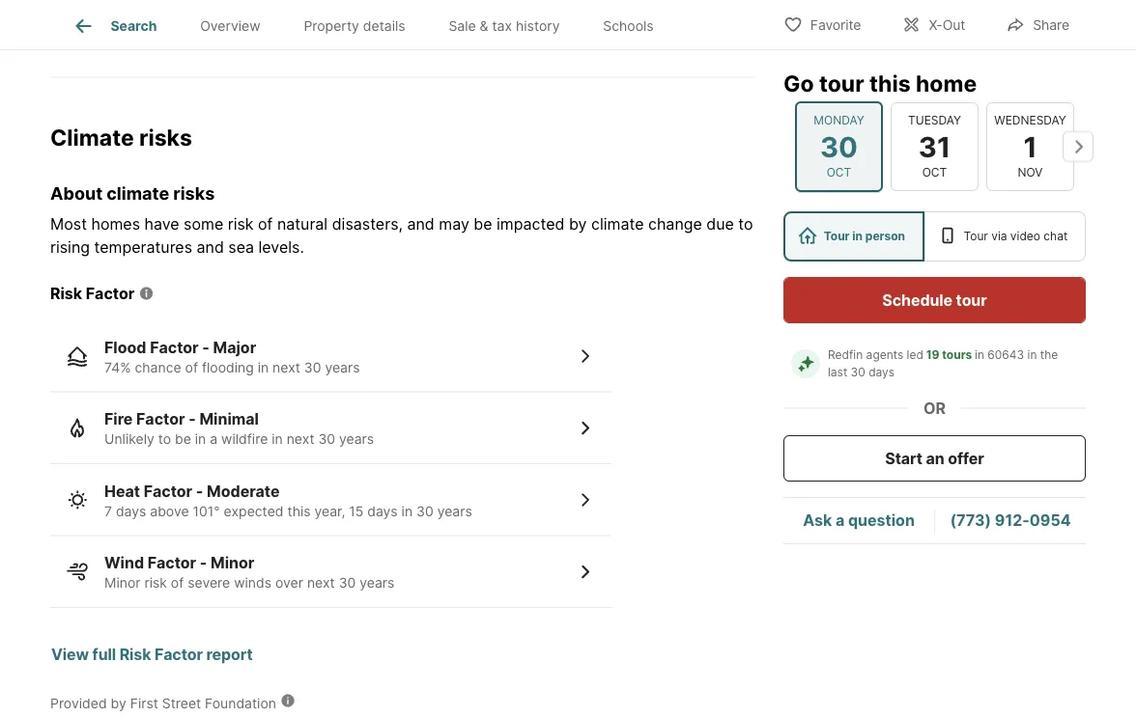 Task type: vqa. For each thing, say whether or not it's contained in the screenshot.
the days to the right
yes



Task type: describe. For each thing, give the bounding box(es) containing it.
in inside flood factor - major 74% chance of flooding in next 30 years
[[258, 360, 269, 376]]

15
[[349, 503, 364, 520]]

in inside in the last 30 days
[[1027, 348, 1037, 362]]

major
[[213, 338, 256, 357]]

start
[[885, 449, 923, 468]]

property details
[[304, 18, 405, 34]]

property
[[304, 18, 359, 34]]

(773) 912-0954
[[950, 511, 1071, 530]]

- for minor
[[200, 554, 207, 573]]

101°
[[193, 503, 220, 520]]

1 horizontal spatial days
[[367, 503, 398, 520]]

search link
[[72, 14, 157, 38]]

ask
[[803, 511, 832, 530]]

in inside option
[[852, 229, 863, 243]]

nov
[[1018, 166, 1043, 180]]

first
[[130, 696, 158, 713]]

0 horizontal spatial by
[[111, 696, 126, 713]]

due
[[707, 215, 734, 233]]

in right tours
[[975, 348, 984, 362]]

wildfire
[[221, 431, 268, 448]]

schedule tour
[[882, 291, 987, 310]]

view
[[51, 645, 89, 664]]

1
[[1023, 130, 1037, 164]]

wednesday 1 nov
[[994, 113, 1066, 180]]

tours
[[942, 348, 972, 362]]

flood factor - major 74% chance of flooding in next 30 years
[[104, 338, 360, 376]]

years inside wind factor - minor minor risk of severe winds over next 30 years
[[360, 575, 394, 592]]

sea
[[228, 238, 254, 257]]

history
[[516, 18, 560, 34]]

the
[[1040, 348, 1058, 362]]

provided by first street foundation
[[50, 696, 276, 713]]

heat factor - moderate 7 days above 101° expected this year, 15 days in 30 years
[[104, 482, 472, 520]]

next inside wind factor - minor minor risk of severe winds over next 30 years
[[307, 575, 335, 592]]

74%
[[104, 360, 131, 376]]

tax
[[492, 18, 512, 34]]

climate inside most homes have some risk of natural disasters, and may be impacted by climate change due to rising temperatures and sea levels.
[[591, 215, 644, 233]]

tour in person option
[[784, 212, 924, 262]]

risk inside button
[[119, 645, 151, 664]]

full
[[92, 645, 116, 664]]

overview tab
[[179, 3, 282, 49]]

factor for heat
[[144, 482, 192, 501]]

natural
[[277, 215, 328, 233]]

above
[[150, 503, 189, 520]]

year,
[[314, 503, 345, 520]]

view full risk factor report
[[51, 645, 253, 664]]

- for minimal
[[189, 410, 196, 429]]

favorite button
[[767, 4, 878, 44]]

schools
[[603, 18, 654, 34]]

60643
[[988, 348, 1024, 362]]

schools tab
[[582, 3, 675, 49]]

property details tab
[[282, 3, 427, 49]]

go
[[784, 70, 814, 97]]

fire factor - minimal unlikely to be in a wildfire in next 30 years
[[104, 410, 374, 448]]

&
[[480, 18, 488, 34]]

1 horizontal spatial and
[[407, 215, 435, 233]]

in the last 30 days
[[828, 348, 1062, 380]]

of inside most homes have some risk of natural disasters, and may be impacted by climate change due to rising temperatures and sea levels.
[[258, 215, 273, 233]]

severe
[[188, 575, 230, 592]]

0954
[[1030, 511, 1071, 530]]

a inside fire factor - minimal unlikely to be in a wildfire in next 30 years
[[210, 431, 218, 448]]

factor for flood
[[150, 338, 199, 357]]

moderate
[[207, 482, 280, 501]]

have
[[144, 215, 179, 233]]

in down minimal
[[195, 431, 206, 448]]

tour for go
[[819, 70, 864, 97]]

ask a question link
[[803, 511, 915, 530]]

by inside most homes have some risk of natural disasters, and may be impacted by climate change due to rising temperatures and sea levels.
[[569, 215, 587, 233]]

30 inside flood factor - major 74% chance of flooding in next 30 years
[[304, 360, 321, 376]]

risk inside most homes have some risk of natural disasters, and may be impacted by climate change due to rising temperatures and sea levels.
[[228, 215, 254, 233]]

0 vertical spatial this
[[869, 70, 911, 97]]

risk factor
[[50, 284, 135, 303]]

30 inside fire factor - minimal unlikely to be in a wildfire in next 30 years
[[318, 431, 335, 448]]

sale & tax history
[[449, 18, 560, 34]]

be inside fire factor - minimal unlikely to be in a wildfire in next 30 years
[[175, 431, 191, 448]]

some
[[184, 215, 223, 233]]

winds
[[234, 575, 272, 592]]

home
[[916, 70, 977, 97]]

may
[[439, 215, 469, 233]]

wind
[[104, 554, 144, 573]]

share
[[1033, 17, 1069, 33]]

days inside in the last 30 days
[[869, 366, 895, 380]]

question
[[848, 511, 915, 530]]

overview
[[200, 18, 260, 34]]

rising
[[50, 238, 90, 257]]

offer
[[948, 449, 984, 468]]

expected
[[224, 503, 284, 520]]

30 inside wind factor - minor minor risk of severe winds over next 30 years
[[339, 575, 356, 592]]

share button
[[990, 4, 1086, 44]]

of for major
[[185, 360, 198, 376]]

years inside heat factor - moderate 7 days above 101° expected this year, 15 days in 30 years
[[437, 503, 472, 520]]

x-
[[929, 17, 943, 33]]

x-out
[[929, 17, 965, 33]]

most homes have some risk of natural disasters, and may be impacted by climate change due to rising temperatures and sea levels.
[[50, 215, 753, 257]]

an
[[926, 449, 944, 468]]

wednesday
[[994, 113, 1066, 127]]

(773)
[[950, 511, 991, 530]]

factor for risk
[[86, 284, 135, 303]]

chance
[[135, 360, 181, 376]]

912-
[[995, 511, 1030, 530]]

- for moderate
[[196, 482, 203, 501]]

flooding
[[202, 360, 254, 376]]

most
[[50, 215, 87, 233]]

over
[[275, 575, 303, 592]]

start an offer
[[885, 449, 984, 468]]

sale
[[449, 18, 476, 34]]

about climate risks
[[50, 183, 215, 204]]

view full risk factor report button
[[50, 632, 254, 678]]



Task type: locate. For each thing, give the bounding box(es) containing it.
0 horizontal spatial of
[[171, 575, 184, 592]]

climate risks
[[50, 124, 192, 151]]

risk inside wind factor - minor minor risk of severe winds over next 30 years
[[144, 575, 167, 592]]

in right flooding
[[258, 360, 269, 376]]

of for minor
[[171, 575, 184, 592]]

oct
[[827, 166, 851, 180], [922, 166, 947, 180]]

0 horizontal spatial minor
[[104, 575, 141, 592]]

1 oct from the left
[[827, 166, 851, 180]]

of right chance
[[185, 360, 198, 376]]

factor inside heat factor - moderate 7 days above 101° expected this year, 15 days in 30 years
[[144, 482, 192, 501]]

next right over
[[307, 575, 335, 592]]

2 vertical spatial of
[[171, 575, 184, 592]]

this
[[869, 70, 911, 97], [287, 503, 311, 520]]

led
[[907, 348, 923, 362]]

go tour this home
[[784, 70, 977, 97]]

next right flooding
[[273, 360, 300, 376]]

1 horizontal spatial tour
[[964, 229, 988, 243]]

0 vertical spatial risks
[[139, 124, 192, 151]]

1 tour from the left
[[824, 229, 850, 243]]

factor up severe
[[148, 554, 196, 573]]

report
[[206, 645, 253, 664]]

(773) 912-0954 link
[[950, 511, 1071, 530]]

0 vertical spatial of
[[258, 215, 273, 233]]

oct inside tuesday 31 oct
[[922, 166, 947, 180]]

- inside heat factor - moderate 7 days above 101° expected this year, 15 days in 30 years
[[196, 482, 203, 501]]

0 horizontal spatial be
[[175, 431, 191, 448]]

schedule
[[882, 291, 953, 310]]

0 vertical spatial risk
[[228, 215, 254, 233]]

1 horizontal spatial tour
[[956, 291, 987, 310]]

30 down monday
[[820, 130, 858, 164]]

flood
[[104, 338, 146, 357]]

redfin
[[828, 348, 863, 362]]

disasters,
[[332, 215, 403, 233]]

a down minimal
[[210, 431, 218, 448]]

1 horizontal spatial this
[[869, 70, 911, 97]]

risk
[[228, 215, 254, 233], [144, 575, 167, 592]]

risk
[[50, 284, 82, 303], [119, 645, 151, 664]]

in inside heat factor - moderate 7 days above 101° expected this year, 15 days in 30 years
[[401, 503, 413, 520]]

next image
[[1063, 131, 1094, 162]]

change
[[648, 215, 702, 233]]

provided
[[50, 696, 107, 713]]

by right impacted
[[569, 215, 587, 233]]

next inside flood factor - major 74% chance of flooding in next 30 years
[[273, 360, 300, 376]]

tour
[[819, 70, 864, 97], [956, 291, 987, 310]]

search
[[111, 18, 157, 34]]

factor inside button
[[155, 645, 203, 664]]

1 vertical spatial minor
[[104, 575, 141, 592]]

0 horizontal spatial this
[[287, 503, 311, 520]]

0 vertical spatial climate
[[107, 183, 169, 204]]

wind factor - minor minor risk of severe winds over next 30 years
[[104, 554, 394, 592]]

1 vertical spatial by
[[111, 696, 126, 713]]

0 horizontal spatial risk
[[50, 284, 82, 303]]

risk left severe
[[144, 575, 167, 592]]

to right due
[[738, 215, 753, 233]]

risk up the sea at the top left of page
[[228, 215, 254, 233]]

2 oct from the left
[[922, 166, 947, 180]]

favorite
[[810, 17, 861, 33]]

heat
[[104, 482, 140, 501]]

tour for tour via video chat
[[964, 229, 988, 243]]

oct for 30
[[827, 166, 851, 180]]

and left may
[[407, 215, 435, 233]]

details
[[363, 18, 405, 34]]

factor up street
[[155, 645, 203, 664]]

this inside heat factor - moderate 7 days above 101° expected this year, 15 days in 30 years
[[287, 503, 311, 520]]

1 vertical spatial a
[[836, 511, 845, 530]]

x-out button
[[885, 4, 982, 44]]

7
[[104, 503, 112, 520]]

0 vertical spatial and
[[407, 215, 435, 233]]

0 vertical spatial be
[[474, 215, 492, 233]]

30 inside monday 30 oct
[[820, 130, 858, 164]]

factor inside flood factor - major 74% chance of flooding in next 30 years
[[150, 338, 199, 357]]

be right unlikely
[[175, 431, 191, 448]]

0 horizontal spatial tour
[[824, 229, 850, 243]]

impacted
[[497, 215, 565, 233]]

climate
[[107, 183, 169, 204], [591, 215, 644, 233]]

temperatures
[[94, 238, 192, 257]]

19
[[926, 348, 940, 362]]

years inside flood factor - major 74% chance of flooding in next 30 years
[[325, 360, 360, 376]]

tuesday
[[908, 113, 961, 127]]

30
[[820, 130, 858, 164], [304, 360, 321, 376], [851, 366, 865, 380], [318, 431, 335, 448], [416, 503, 433, 520], [339, 575, 356, 592]]

0 vertical spatial minor
[[211, 554, 254, 573]]

unlikely
[[104, 431, 154, 448]]

risk right full
[[119, 645, 151, 664]]

1 horizontal spatial to
[[738, 215, 753, 233]]

0 horizontal spatial oct
[[827, 166, 851, 180]]

person
[[865, 229, 905, 243]]

1 horizontal spatial be
[[474, 215, 492, 233]]

2 tour from the left
[[964, 229, 988, 243]]

in left the the
[[1027, 348, 1037, 362]]

30 right over
[[339, 575, 356, 592]]

video
[[1010, 229, 1041, 243]]

0 vertical spatial by
[[569, 215, 587, 233]]

days down "agents"
[[869, 366, 895, 380]]

oct down 31
[[922, 166, 947, 180]]

via
[[991, 229, 1007, 243]]

to right unlikely
[[158, 431, 171, 448]]

sale & tax history tab
[[427, 3, 582, 49]]

0 horizontal spatial and
[[197, 238, 224, 257]]

30 inside in the last 30 days
[[851, 366, 865, 380]]

1 horizontal spatial oct
[[922, 166, 947, 180]]

1 vertical spatial and
[[197, 238, 224, 257]]

years
[[325, 360, 360, 376], [339, 431, 374, 448], [437, 503, 472, 520], [360, 575, 394, 592]]

0 vertical spatial a
[[210, 431, 218, 448]]

next
[[273, 360, 300, 376], [287, 431, 314, 448], [307, 575, 335, 592]]

2 horizontal spatial days
[[869, 366, 895, 380]]

tour
[[824, 229, 850, 243], [964, 229, 988, 243]]

- up 101°
[[196, 482, 203, 501]]

next inside fire factor - minimal unlikely to be in a wildfire in next 30 years
[[287, 431, 314, 448]]

0 vertical spatial to
[[738, 215, 753, 233]]

homes
[[91, 215, 140, 233]]

0 horizontal spatial tour
[[819, 70, 864, 97]]

- up severe
[[200, 554, 207, 573]]

30 right the "15"
[[416, 503, 433, 520]]

monday
[[814, 113, 864, 127]]

be right may
[[474, 215, 492, 233]]

factor inside fire factor - minimal unlikely to be in a wildfire in next 30 years
[[136, 410, 185, 429]]

factor for wind
[[148, 554, 196, 573]]

factor for fire
[[136, 410, 185, 429]]

0 horizontal spatial to
[[158, 431, 171, 448]]

factor up unlikely
[[136, 410, 185, 429]]

1 horizontal spatial by
[[569, 215, 587, 233]]

0 vertical spatial risk
[[50, 284, 82, 303]]

in left "person" in the top of the page
[[852, 229, 863, 243]]

be
[[474, 215, 492, 233], [175, 431, 191, 448]]

1 vertical spatial risks
[[173, 183, 215, 204]]

tour via video chat
[[964, 229, 1068, 243]]

of inside flood factor - major 74% chance of flooding in next 30 years
[[185, 360, 198, 376]]

tour left "person" in the top of the page
[[824, 229, 850, 243]]

tour up monday
[[819, 70, 864, 97]]

1 horizontal spatial a
[[836, 511, 845, 530]]

by left first
[[111, 696, 126, 713]]

tour right schedule
[[956, 291, 987, 310]]

tab list containing search
[[50, 0, 691, 49]]

or
[[924, 399, 946, 418]]

climate left 'change'
[[591, 215, 644, 233]]

this left home
[[869, 70, 911, 97]]

monday 30 oct
[[814, 113, 864, 180]]

list box
[[784, 212, 1086, 262]]

risks up about climate risks
[[139, 124, 192, 151]]

to inside fire factor - minimal unlikely to be in a wildfire in next 30 years
[[158, 431, 171, 448]]

factor inside wind factor - minor minor risk of severe winds over next 30 years
[[148, 554, 196, 573]]

minor down wind
[[104, 575, 141, 592]]

factor up chance
[[150, 338, 199, 357]]

of left severe
[[171, 575, 184, 592]]

1 vertical spatial next
[[287, 431, 314, 448]]

1 vertical spatial risk
[[144, 575, 167, 592]]

tour left via
[[964, 229, 988, 243]]

1 horizontal spatial risk
[[119, 645, 151, 664]]

oct for 31
[[922, 166, 947, 180]]

- inside fire factor - minimal unlikely to be in a wildfire in next 30 years
[[189, 410, 196, 429]]

tour for tour in person
[[824, 229, 850, 243]]

minimal
[[199, 410, 259, 429]]

30 right last
[[851, 366, 865, 380]]

schedule tour button
[[784, 277, 1086, 324]]

oct inside monday 30 oct
[[827, 166, 851, 180]]

1 vertical spatial of
[[185, 360, 198, 376]]

2 vertical spatial next
[[307, 575, 335, 592]]

in right the "15"
[[401, 503, 413, 520]]

tour for schedule
[[956, 291, 987, 310]]

of
[[258, 215, 273, 233], [185, 360, 198, 376], [171, 575, 184, 592]]

days
[[869, 366, 895, 380], [116, 503, 146, 520], [367, 503, 398, 520]]

redfin agents led 19 tours in 60643
[[828, 348, 1024, 362]]

climate
[[50, 124, 134, 151]]

factor up flood
[[86, 284, 135, 303]]

about
[[50, 183, 103, 204]]

None button
[[795, 101, 883, 192], [891, 102, 979, 191], [986, 102, 1074, 191], [795, 101, 883, 192], [891, 102, 979, 191], [986, 102, 1074, 191]]

factor up above
[[144, 482, 192, 501]]

chat
[[1044, 229, 1068, 243]]

levels.
[[258, 238, 304, 257]]

risk down rising
[[50, 284, 82, 303]]

risks
[[139, 124, 192, 151], [173, 183, 215, 204]]

next right wildfire
[[287, 431, 314, 448]]

of up levels.
[[258, 215, 273, 233]]

last
[[828, 366, 848, 380]]

risks up some
[[173, 183, 215, 204]]

1 vertical spatial be
[[175, 431, 191, 448]]

oct down monday
[[827, 166, 851, 180]]

0 vertical spatial tour
[[819, 70, 864, 97]]

30 inside heat factor - moderate 7 days above 101° expected this year, 15 days in 30 years
[[416, 503, 433, 520]]

1 horizontal spatial risk
[[228, 215, 254, 233]]

years inside fire factor - minimal unlikely to be in a wildfire in next 30 years
[[339, 431, 374, 448]]

0 horizontal spatial climate
[[107, 183, 169, 204]]

tour via video chat option
[[924, 212, 1086, 262]]

0 vertical spatial next
[[273, 360, 300, 376]]

be inside most homes have some risk of natural disasters, and may be impacted by climate change due to rising temperatures and sea levels.
[[474, 215, 492, 233]]

1 horizontal spatial of
[[185, 360, 198, 376]]

1 vertical spatial tour
[[956, 291, 987, 310]]

30 right flooding
[[304, 360, 321, 376]]

1 horizontal spatial climate
[[591, 215, 644, 233]]

to inside most homes have some risk of natural disasters, and may be impacted by climate change due to rising temperatures and sea levels.
[[738, 215, 753, 233]]

- inside flood factor - major 74% chance of flooding in next 30 years
[[202, 338, 210, 357]]

30 up year,
[[318, 431, 335, 448]]

start an offer button
[[784, 436, 1086, 482]]

tab list
[[50, 0, 691, 49]]

ask a question
[[803, 511, 915, 530]]

- left minimal
[[189, 410, 196, 429]]

a right the ask
[[836, 511, 845, 530]]

of inside wind factor - minor minor risk of severe winds over next 30 years
[[171, 575, 184, 592]]

1 vertical spatial climate
[[591, 215, 644, 233]]

1 vertical spatial this
[[287, 503, 311, 520]]

0 horizontal spatial a
[[210, 431, 218, 448]]

31
[[919, 130, 951, 164]]

agents
[[866, 348, 904, 362]]

days down heat
[[116, 503, 146, 520]]

- inside wind factor - minor minor risk of severe winds over next 30 years
[[200, 554, 207, 573]]

this left year,
[[287, 503, 311, 520]]

0 horizontal spatial risk
[[144, 575, 167, 592]]

1 vertical spatial risk
[[119, 645, 151, 664]]

- left major
[[202, 338, 210, 357]]

list box containing tour in person
[[784, 212, 1086, 262]]

2 horizontal spatial of
[[258, 215, 273, 233]]

street
[[162, 696, 201, 713]]

and down some
[[197, 238, 224, 257]]

0 horizontal spatial days
[[116, 503, 146, 520]]

out
[[943, 17, 965, 33]]

1 vertical spatial to
[[158, 431, 171, 448]]

climate up homes
[[107, 183, 169, 204]]

1 horizontal spatial minor
[[211, 554, 254, 573]]

- for major
[[202, 338, 210, 357]]

in right wildfire
[[272, 431, 283, 448]]

minor up winds
[[211, 554, 254, 573]]

minor
[[211, 554, 254, 573], [104, 575, 141, 592]]

days right the "15"
[[367, 503, 398, 520]]

tour inside button
[[956, 291, 987, 310]]



